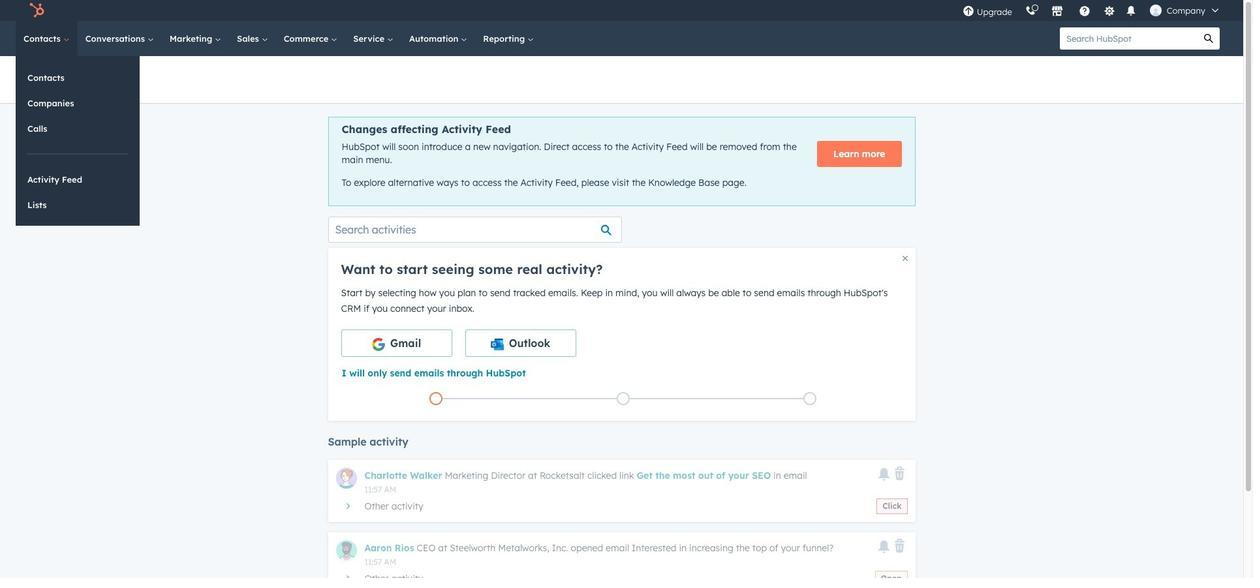 Task type: vqa. For each thing, say whether or not it's contained in the screenshot.
right payments
no



Task type: describe. For each thing, give the bounding box(es) containing it.
close image
[[902, 256, 908, 261]]

onboarding.steps.sendtrackedemailingmail.title image
[[620, 396, 626, 403]]

Search activities search field
[[328, 217, 622, 243]]

jacob simon image
[[1150, 5, 1162, 16]]

marketplaces image
[[1051, 6, 1063, 18]]



Task type: locate. For each thing, give the bounding box(es) containing it.
onboarding.steps.finalstep.title image
[[807, 396, 813, 403]]

contacts menu
[[16, 56, 140, 226]]

menu
[[956, 0, 1228, 21]]

list
[[342, 390, 904, 408]]

None checkbox
[[341, 329, 452, 357], [465, 329, 576, 357], [341, 329, 452, 357], [465, 329, 576, 357]]

Search HubSpot search field
[[1060, 27, 1198, 50]]



